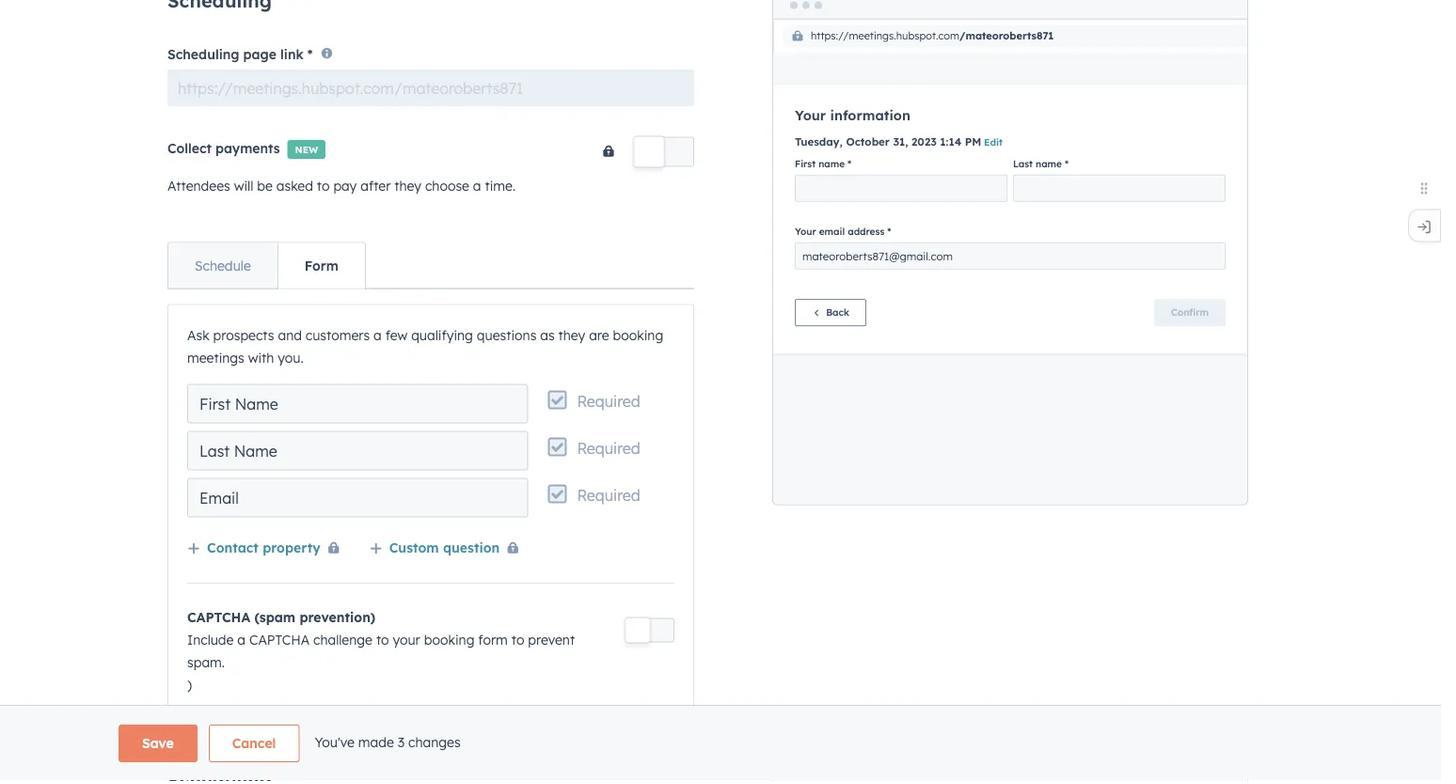 Task type: locate. For each thing, give the bounding box(es) containing it.
they
[[395, 178, 422, 194], [559, 327, 586, 344]]

payments
[[216, 140, 280, 156]]

(spam
[[254, 610, 296, 626]]

booking right are at left
[[613, 327, 664, 344]]

to right form
[[512, 633, 525, 649]]

name
[[235, 395, 278, 414], [234, 442, 277, 461]]

0 vertical spatial and
[[278, 327, 302, 344]]

1 horizontal spatial a
[[374, 327, 382, 344]]

2 vertical spatial a
[[237, 633, 246, 649]]

2 link opens in a new window image from the top
[[445, 750, 458, 763]]

with
[[248, 350, 274, 366]]

scheduling page link
[[168, 46, 304, 62]]

attendees will be asked to pay after they choose a time.
[[168, 178, 516, 194]]

you've made 3 changes
[[315, 735, 461, 751]]

learn more link
[[365, 745, 461, 768]]

page
[[243, 46, 277, 62]]

your
[[393, 633, 420, 649]]

a inside ask prospects and customers a few qualifying questions as they are booking meetings with you.
[[374, 327, 382, 344]]

contact property
[[207, 540, 321, 556]]

0 vertical spatial booking
[[613, 327, 664, 344]]

first name
[[199, 395, 278, 414]]

1 vertical spatial and
[[277, 746, 303, 763]]

2 required from the top
[[577, 439, 641, 458]]

a
[[473, 178, 481, 194], [374, 327, 382, 344], [237, 633, 246, 649]]

save
[[142, 736, 174, 752]]

0 vertical spatial captcha
[[187, 610, 250, 626]]

a inside captcha (spam prevention) include a captcha challenge to your booking form to prevent spam.
[[237, 633, 246, 649]]

link
[[280, 46, 304, 62]]

asked
[[276, 178, 313, 194]]

save button
[[119, 726, 197, 763]]

a left few
[[374, 327, 382, 344]]

pay
[[333, 178, 357, 194]]

custom question button
[[370, 537, 526, 561]]

and right cancel at the left bottom of the page
[[277, 746, 303, 763]]

changes
[[408, 735, 461, 751]]

qualifying
[[411, 327, 473, 344]]

0 horizontal spatial they
[[395, 178, 422, 194]]

email
[[199, 489, 239, 508]]

a for to
[[237, 633, 246, 649]]

and
[[278, 327, 302, 344], [277, 746, 303, 763]]

0 horizontal spatial to
[[317, 178, 330, 194]]

name right first
[[235, 395, 278, 414]]

be
[[257, 178, 273, 194]]

1 horizontal spatial they
[[559, 327, 586, 344]]

a right include
[[237, 633, 246, 649]]

challenge
[[313, 633, 373, 649]]

form
[[478, 633, 508, 649]]

custom
[[389, 540, 439, 556]]

last
[[199, 442, 230, 461]]

page section element
[[73, 726, 1368, 763]]

1 vertical spatial required
[[577, 439, 641, 458]]

data privacy and consent
[[187, 746, 358, 763]]

1 vertical spatial booking
[[424, 633, 475, 649]]

prospects
[[213, 327, 274, 344]]

to left 'pay'
[[317, 178, 330, 194]]

None text field
[[168, 69, 694, 107]]

to left your
[[376, 633, 389, 649]]

and up you.
[[278, 327, 302, 344]]

1 link opens in a new window image from the top
[[445, 745, 458, 768]]

booking
[[613, 327, 664, 344], [424, 633, 475, 649]]

and inside ask prospects and customers a few qualifying questions as they are booking meetings with you.
[[278, 327, 302, 344]]

)
[[187, 678, 192, 694]]

2 vertical spatial required
[[577, 486, 641, 505]]

property
[[263, 540, 321, 556]]

required
[[577, 392, 641, 411], [577, 439, 641, 458], [577, 486, 641, 505]]

1 horizontal spatial to
[[376, 633, 389, 649]]

will
[[234, 178, 253, 194]]

0 vertical spatial name
[[235, 395, 278, 414]]

a left "time."
[[473, 178, 481, 194]]

they right as on the left top of page
[[559, 327, 586, 344]]

spam.
[[187, 655, 225, 672]]

a for questions
[[374, 327, 382, 344]]

to
[[317, 178, 330, 194], [376, 633, 389, 649], [512, 633, 525, 649]]

1 required from the top
[[577, 392, 641, 411]]

2 horizontal spatial a
[[473, 178, 481, 194]]

1 vertical spatial name
[[234, 442, 277, 461]]

1 horizontal spatial booking
[[613, 327, 664, 344]]

0 vertical spatial a
[[473, 178, 481, 194]]

name right last
[[234, 442, 277, 461]]

and for customers
[[278, 327, 302, 344]]

1 vertical spatial a
[[374, 327, 382, 344]]

captcha down (spam
[[249, 633, 310, 649]]

1 vertical spatial they
[[559, 327, 586, 344]]

required for last
[[577, 439, 641, 458]]

0 vertical spatial required
[[577, 392, 641, 411]]

captcha
[[187, 610, 250, 626], [249, 633, 310, 649]]

link opens in a new window image
[[445, 745, 458, 768], [445, 750, 458, 763]]

ask prospects and customers a few qualifying questions as they are booking meetings with you.
[[187, 327, 664, 366]]

captcha up include
[[187, 610, 250, 626]]

cancel
[[232, 736, 276, 752]]

data
[[187, 746, 220, 763]]

meetings
[[187, 350, 244, 366]]

learn more
[[365, 746, 441, 763]]

form link
[[277, 243, 365, 289]]

required for first
[[577, 392, 641, 411]]

0 horizontal spatial booking
[[424, 633, 475, 649]]

they right after
[[395, 178, 422, 194]]

name for first name
[[235, 395, 278, 414]]

and for consent
[[277, 746, 303, 763]]

0 horizontal spatial a
[[237, 633, 246, 649]]

custom question
[[389, 540, 500, 556]]

booking right your
[[424, 633, 475, 649]]

you.
[[278, 350, 304, 366]]

as
[[540, 327, 555, 344]]

they inside ask prospects and customers a few qualifying questions as they are booking meetings with you.
[[559, 327, 586, 344]]

tab list
[[168, 242, 366, 290]]

prevention)
[[300, 610, 376, 626]]



Task type: describe. For each thing, give the bounding box(es) containing it.
collect payments
[[168, 140, 280, 156]]

after
[[361, 178, 391, 194]]

choose
[[425, 178, 470, 194]]

1 vertical spatial captcha
[[249, 633, 310, 649]]

new
[[295, 144, 318, 155]]

attendees
[[168, 178, 230, 194]]

include
[[187, 633, 234, 649]]

collect
[[168, 140, 212, 156]]

ask
[[187, 327, 210, 344]]

you've
[[315, 735, 355, 751]]

schedule link
[[168, 243, 277, 289]]

captcha (spam prevention) include a captcha challenge to your booking form to prevent spam.
[[187, 610, 575, 672]]

learn
[[365, 746, 403, 763]]

2 horizontal spatial to
[[512, 633, 525, 649]]

name for last name
[[234, 442, 277, 461]]

first
[[199, 395, 231, 414]]

more
[[407, 746, 441, 763]]

prevent
[[528, 633, 575, 649]]

last name
[[199, 442, 277, 461]]

contact property button
[[187, 537, 347, 561]]

question
[[443, 540, 500, 556]]

booking inside captcha (spam prevention) include a captcha challenge to your booking form to prevent spam.
[[424, 633, 475, 649]]

tab list containing schedule
[[168, 242, 366, 290]]

questions
[[477, 327, 537, 344]]

3
[[398, 735, 405, 751]]

consent
[[307, 746, 358, 763]]

link opens in a new window image inside learn more link
[[445, 750, 458, 763]]

3 required from the top
[[577, 486, 641, 505]]

privacy
[[224, 746, 273, 763]]

made
[[358, 735, 394, 751]]

scheduling
[[168, 46, 239, 62]]

few
[[386, 327, 408, 344]]

cancel button
[[209, 726, 300, 763]]

schedule
[[195, 258, 251, 274]]

are
[[589, 327, 609, 344]]

0 vertical spatial they
[[395, 178, 422, 194]]

time.
[[485, 178, 516, 194]]

contact
[[207, 540, 259, 556]]

form
[[305, 258, 339, 274]]

booking inside ask prospects and customers a few qualifying questions as they are booking meetings with you.
[[613, 327, 664, 344]]

customers
[[306, 327, 370, 344]]



Task type: vqa. For each thing, say whether or not it's contained in the screenshot.
You to the left
no



